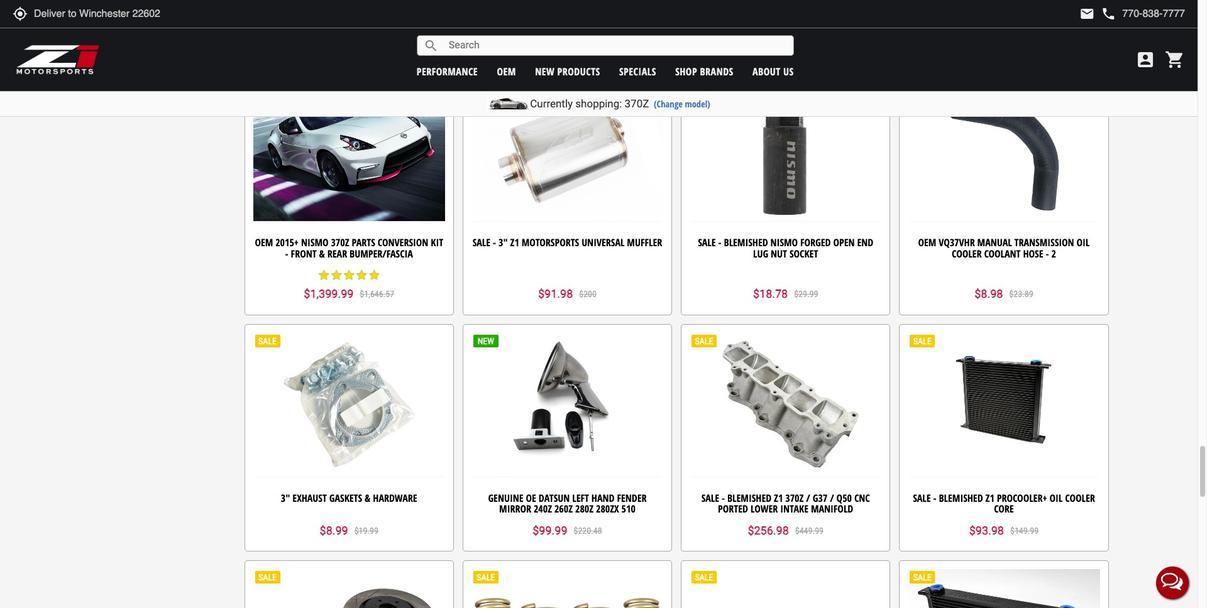 Task type: locate. For each thing, give the bounding box(es) containing it.
3" left motorsports
[[499, 236, 508, 250]]

socket
[[790, 247, 819, 261]]

blemished left the nut in the right of the page
[[724, 236, 769, 250]]

z1 up $256.98 $449.99
[[774, 492, 783, 505]]

phone
[[1102, 6, 1117, 21]]

1 horizontal spatial 3"
[[499, 236, 508, 250]]

0 horizontal spatial &
[[319, 247, 325, 261]]

cooler inside sale - blemished z1 procooler+ oil cooler core
[[1066, 492, 1096, 505]]

cooler left "coolant"
[[952, 247, 982, 261]]

oem 2015+ nismo 370z parts conversion kit - front & rear bumper/fascia
[[255, 236, 444, 261]]

z1 for motorsports
[[511, 236, 520, 250]]

blemished up "$93.98"
[[940, 492, 984, 505]]

blemished for procooler+
[[940, 492, 984, 505]]

lug
[[754, 247, 769, 261]]

$18.78 $29.99
[[754, 287, 819, 301]]

account_box
[[1136, 50, 1156, 70]]

sale inside sale - blemished nismo forged open end lug nut socket
[[698, 236, 716, 250]]

blemished inside sale - blemished z1 370z / g37 / q50 cnc ported lower intake manifold
[[728, 492, 772, 505]]

genuine
[[488, 492, 524, 505]]

/ left the g37
[[807, 492, 811, 505]]

& right gaskets
[[365, 492, 371, 505]]

forged
[[801, 236, 831, 250]]

2 horizontal spatial z1
[[986, 492, 995, 505]]

core
[[995, 503, 1015, 517]]

- inside sale - blemished z1 370z / g37 / q50 cnc ported lower intake manifold
[[722, 492, 725, 505]]

transmission
[[1015, 236, 1075, 250]]

mail phone
[[1080, 6, 1117, 21]]

1 horizontal spatial 370z
[[625, 98, 649, 110]]

phone link
[[1102, 6, 1186, 21]]

performance link
[[417, 64, 478, 78]]

z1 inside sale - blemished z1 370z / g37 / q50 cnc ported lower intake manifold
[[774, 492, 783, 505]]

$99.99 $220.48
[[533, 524, 602, 538]]

star star star star star
[[318, 14, 381, 26]]

3" left exhaust
[[281, 492, 290, 505]]

oil
[[1077, 236, 1090, 250], [1050, 492, 1063, 505]]

oil right 2
[[1077, 236, 1090, 250]]

& left the rear
[[319, 247, 325, 261]]

2 horizontal spatial oem
[[919, 236, 937, 250]]

oem
[[497, 64, 516, 78], [255, 236, 273, 250], [919, 236, 937, 250]]

370z left parts
[[331, 236, 349, 250]]

oem for oem link
[[497, 64, 516, 78]]

shopping:
[[576, 98, 622, 110]]

$599.99
[[535, 32, 576, 45]]

0 vertical spatial 3"
[[499, 236, 508, 250]]

1 horizontal spatial oem
[[497, 64, 516, 78]]

nismo right lug
[[771, 236, 798, 250]]

z1 left procooler+
[[986, 492, 995, 505]]

$91.98
[[539, 287, 573, 301]]

0 horizontal spatial oem
[[255, 236, 273, 250]]

$449.99
[[796, 526, 824, 536]]

- for sale - blemished nismo forged open end lug nut socket
[[719, 236, 722, 250]]

hand
[[592, 492, 615, 505]]

universal
[[582, 236, 625, 250]]

sale for sale - blemished z1 procooler+ oil cooler core
[[914, 492, 931, 505]]

cooler
[[952, 247, 982, 261], [1066, 492, 1096, 505]]

cooler inside oem vq37vhr manual transmission oil cooler coolant hose - 2
[[952, 247, 982, 261]]

0 horizontal spatial /
[[807, 492, 811, 505]]

0 horizontal spatial oil
[[1050, 492, 1063, 505]]

open
[[834, 236, 855, 250]]

sale - blemished nismo forged open end lug nut socket
[[698, 236, 874, 261]]

sale left lug
[[698, 236, 716, 250]]

shop brands
[[676, 64, 734, 78]]

oem inside 'oem 2015+ nismo 370z parts conversion kit - front & rear bumper/fascia'
[[255, 236, 273, 250]]

sale - blemished z1 370z / g37 / q50 cnc ported lower intake manifold
[[702, 492, 871, 517]]

search
[[424, 38, 439, 53]]

Search search field
[[439, 36, 794, 55]]

shopping_cart
[[1166, 50, 1186, 70]]

new products
[[535, 64, 601, 78]]

brands
[[701, 64, 734, 78]]

mail link
[[1080, 6, 1096, 21]]

oil right procooler+
[[1050, 492, 1063, 505]]

specials
[[620, 64, 657, 78]]

about us
[[753, 64, 794, 78]]

new
[[535, 64, 555, 78]]

1 vertical spatial cooler
[[1066, 492, 1096, 505]]

0 horizontal spatial z1
[[511, 236, 520, 250]]

1 horizontal spatial &
[[365, 492, 371, 505]]

star
[[318, 14, 330, 26], [330, 14, 343, 26], [343, 14, 356, 26], [356, 14, 368, 26], [368, 14, 381, 26], [536, 14, 549, 26], [549, 14, 561, 26], [561, 14, 574, 26], [574, 14, 587, 26], [587, 14, 599, 26], [318, 269, 330, 282], [330, 269, 343, 282], [343, 269, 356, 282], [356, 269, 368, 282], [368, 269, 381, 282]]

sale right the kit
[[473, 236, 491, 250]]

sale for sale - blemished nismo forged open end lug nut socket
[[698, 236, 716, 250]]

- for sale - blemished z1 procooler+ oil cooler core
[[934, 492, 937, 505]]

oem left new
[[497, 64, 516, 78]]

$19.99
[[355, 526, 379, 536]]

hardware
[[373, 492, 418, 505]]

1 vertical spatial oil
[[1050, 492, 1063, 505]]

nismo right 2015+
[[301, 236, 329, 250]]

oem inside oem vq37vhr manual transmission oil cooler coolant hose - 2
[[919, 236, 937, 250]]

370z left the g37
[[786, 492, 804, 505]]

1 vertical spatial 370z
[[331, 236, 349, 250]]

my_location
[[13, 6, 28, 21]]

$849
[[583, 34, 600, 44]]

intake
[[781, 503, 809, 517]]

- inside sale - blemished z1 procooler+ oil cooler core
[[934, 492, 937, 505]]

sale left "lower"
[[702, 492, 720, 505]]

- for sale - blemished z1 370z / g37 / q50 cnc ported lower intake manifold
[[722, 492, 725, 505]]

nismo
[[301, 236, 329, 250], [771, 236, 798, 250]]

$1,399.99
[[304, 287, 354, 301]]

$1,646.57
[[360, 289, 395, 299]]

0 horizontal spatial 370z
[[331, 236, 349, 250]]

1 horizontal spatial /
[[831, 492, 835, 505]]

oem left vq37vhr
[[919, 236, 937, 250]]

370z left the (change
[[625, 98, 649, 110]]

0 vertical spatial cooler
[[952, 247, 982, 261]]

- inside sale - blemished nismo forged open end lug nut socket
[[719, 236, 722, 250]]

$93.98
[[970, 524, 1005, 538]]

muffler
[[627, 236, 663, 250]]

blemished for 370z
[[728, 492, 772, 505]]

sale - blemished z1 procooler+ oil cooler core
[[914, 492, 1096, 517]]

1 horizontal spatial z1
[[774, 492, 783, 505]]

cooler right procooler+
[[1066, 492, 1096, 505]]

procooler+
[[998, 492, 1048, 505]]

oil inside sale - blemished z1 procooler+ oil cooler core
[[1050, 492, 1063, 505]]

sale inside sale - blemished z1 370z / g37 / q50 cnc ported lower intake manifold
[[702, 492, 720, 505]]

2
[[1052, 247, 1057, 261]]

performance
[[417, 64, 478, 78]]

1 horizontal spatial oil
[[1077, 236, 1090, 250]]

blemished inside sale - blemished nismo forged open end lug nut socket
[[724, 236, 769, 250]]

0 vertical spatial oil
[[1077, 236, 1090, 250]]

z1 inside sale - blemished z1 procooler+ oil cooler core
[[986, 492, 995, 505]]

1 horizontal spatial nismo
[[771, 236, 798, 250]]

- for sale - 3" z1 motorsports universal muffler
[[493, 236, 496, 250]]

z1 for 370z
[[774, 492, 783, 505]]

sale
[[473, 236, 491, 250], [698, 236, 716, 250], [702, 492, 720, 505], [914, 492, 931, 505]]

end
[[858, 236, 874, 250]]

/ right the g37
[[831, 492, 835, 505]]

-
[[493, 236, 496, 250], [719, 236, 722, 250], [285, 247, 289, 261], [1046, 247, 1050, 261], [722, 492, 725, 505], [934, 492, 937, 505]]

nismo inside sale - blemished nismo forged open end lug nut socket
[[771, 236, 798, 250]]

2 nismo from the left
[[771, 236, 798, 250]]

0 horizontal spatial cooler
[[952, 247, 982, 261]]

blemished up $256.98
[[728, 492, 772, 505]]

sale right cnc
[[914, 492, 931, 505]]

0 horizontal spatial 3"
[[281, 492, 290, 505]]

1 nismo from the left
[[301, 236, 329, 250]]

shop brands link
[[676, 64, 734, 78]]

0 vertical spatial &
[[319, 247, 325, 261]]

z1 left motorsports
[[511, 236, 520, 250]]

1 vertical spatial &
[[365, 492, 371, 505]]

oem left 2015+
[[255, 236, 273, 250]]

z1 for procooler+
[[986, 492, 995, 505]]

sale inside sale - blemished z1 procooler+ oil cooler core
[[914, 492, 931, 505]]

370z inside sale - blemished z1 370z / g37 / q50 cnc ported lower intake manifold
[[786, 492, 804, 505]]

2 vertical spatial 370z
[[786, 492, 804, 505]]

blemished inside sale - blemished z1 procooler+ oil cooler core
[[940, 492, 984, 505]]

&
[[319, 247, 325, 261], [365, 492, 371, 505]]

0 horizontal spatial nismo
[[301, 236, 329, 250]]

star star star star star $1,399.99 $1,646.57
[[304, 269, 395, 301]]

rear
[[328, 247, 347, 261]]

0 vertical spatial 370z
[[625, 98, 649, 110]]

3"
[[499, 236, 508, 250], [281, 492, 290, 505]]

sale - 3" z1 motorsports universal muffler
[[473, 236, 663, 250]]

sale for sale - blemished z1 370z / g37 / q50 cnc ported lower intake manifold
[[702, 492, 720, 505]]

510
[[622, 503, 636, 517]]

2 horizontal spatial 370z
[[786, 492, 804, 505]]

1 horizontal spatial cooler
[[1066, 492, 1096, 505]]



Task type: describe. For each thing, give the bounding box(es) containing it.
ported
[[719, 503, 749, 517]]

$8.98 $23.89
[[975, 287, 1034, 301]]

$256.98 $449.99
[[748, 524, 824, 538]]

3" exhaust gaskets & hardware
[[281, 492, 418, 505]]

star star star star star $599.99 $849
[[535, 14, 600, 45]]

manifold
[[811, 503, 854, 517]]

1 / from the left
[[807, 492, 811, 505]]

(change model) link
[[654, 98, 711, 110]]

$149.99
[[1011, 526, 1039, 536]]

oem for oem vq37vhr manual transmission oil cooler coolant hose - 2
[[919, 236, 937, 250]]

products
[[558, 64, 601, 78]]

vq37vhr
[[939, 236, 976, 250]]

blemished for forged
[[724, 236, 769, 250]]

mirror
[[500, 503, 532, 517]]

shopping_cart link
[[1163, 50, 1186, 70]]

- inside oem vq37vhr manual transmission oil cooler coolant hose - 2
[[1046, 247, 1050, 261]]

shop
[[676, 64, 698, 78]]

us
[[784, 64, 794, 78]]

parts
[[352, 236, 375, 250]]

about us link
[[753, 64, 794, 78]]

$24.98
[[754, 32, 788, 45]]

240z
[[534, 503, 552, 517]]

new products link
[[535, 64, 601, 78]]

2015+
[[276, 236, 299, 250]]

gaskets
[[330, 492, 362, 505]]

(change
[[654, 98, 683, 110]]

fender
[[617, 492, 647, 505]]

genuine oe datsun left hand fender mirror 240z 260z 280z 280zx 510
[[488, 492, 647, 517]]

coolant
[[985, 247, 1021, 261]]

$79.53
[[795, 34, 819, 44]]

$18.78
[[754, 287, 788, 301]]

$29.99
[[795, 289, 819, 299]]

2 / from the left
[[831, 492, 835, 505]]

$93.98 $149.99
[[970, 524, 1039, 538]]

$8.98
[[975, 287, 1004, 301]]

kit
[[431, 236, 444, 250]]

account_box link
[[1133, 50, 1159, 70]]

currently shopping: 370z (change model)
[[530, 98, 711, 110]]

sale for sale - 3" z1 motorsports universal muffler
[[473, 236, 491, 250]]

$8.99 $19.99
[[320, 524, 379, 538]]

- inside 'oem 2015+ nismo 370z parts conversion kit - front & rear bumper/fascia'
[[285, 247, 289, 261]]

1 vertical spatial 3"
[[281, 492, 290, 505]]

nut
[[771, 247, 788, 261]]

280zx
[[596, 503, 619, 517]]

oem vq37vhr manual transmission oil cooler coolant hose - 2
[[919, 236, 1090, 261]]

$256.98
[[748, 524, 789, 538]]

oem for oem 2015+ nismo 370z parts conversion kit - front & rear bumper/fascia
[[255, 236, 273, 250]]

$8.99
[[320, 524, 348, 538]]

$220.48
[[574, 526, 602, 536]]

oem link
[[497, 64, 516, 78]]

front
[[291, 247, 317, 261]]

q50
[[837, 492, 852, 505]]

370z inside 'oem 2015+ nismo 370z parts conversion kit - front & rear bumper/fascia'
[[331, 236, 349, 250]]

cnc
[[855, 492, 871, 505]]

$23.89
[[1010, 289, 1034, 299]]

$200
[[580, 289, 597, 299]]

$91.98 $200
[[539, 287, 597, 301]]

bumper/fascia
[[350, 247, 413, 261]]

currently
[[530, 98, 573, 110]]

datsun
[[539, 492, 570, 505]]

motorsports
[[522, 236, 580, 250]]

nismo inside 'oem 2015+ nismo 370z parts conversion kit - front & rear bumper/fascia'
[[301, 236, 329, 250]]

specials link
[[620, 64, 657, 78]]

about
[[753, 64, 781, 78]]

model)
[[685, 98, 711, 110]]

exhaust
[[293, 492, 327, 505]]

$99.99
[[533, 524, 568, 538]]

260z
[[555, 503, 573, 517]]

z1 motorsports logo image
[[16, 44, 100, 75]]

manual
[[978, 236, 1013, 250]]

oe
[[526, 492, 537, 505]]

conversion
[[378, 236, 429, 250]]

$24.98 $79.53
[[754, 32, 819, 45]]

g37
[[813, 492, 828, 505]]

280z
[[576, 503, 594, 517]]

oil inside oem vq37vhr manual transmission oil cooler coolant hose - 2
[[1077, 236, 1090, 250]]

& inside 'oem 2015+ nismo 370z parts conversion kit - front & rear bumper/fascia'
[[319, 247, 325, 261]]

mail
[[1080, 6, 1096, 21]]



Task type: vqa. For each thing, say whether or not it's contained in the screenshot.


